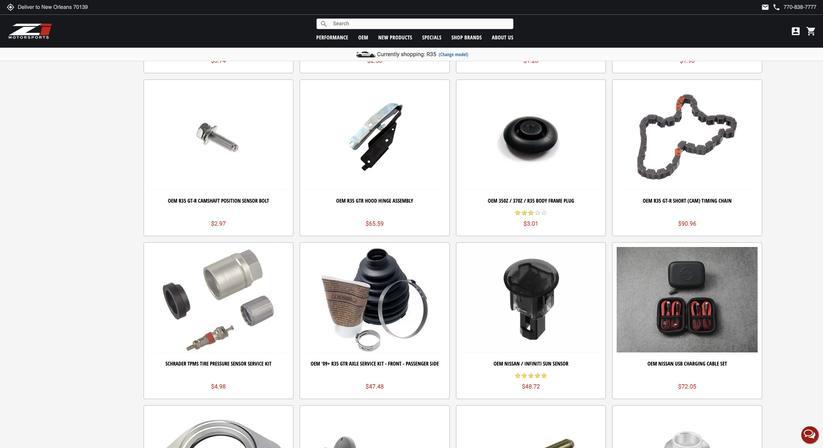 Task type: locate. For each thing, give the bounding box(es) containing it.
1 service from the left
[[248, 360, 264, 368]]

1 vertical spatial gtr
[[356, 197, 364, 205]]

bolt
[[396, 40, 406, 47], [259, 197, 269, 205]]

(change
[[439, 51, 454, 58]]

0 vertical spatial front
[[515, 40, 529, 47]]

about us
[[492, 34, 514, 41]]

gt- left vtc
[[363, 40, 370, 47]]

account_box link
[[789, 26, 803, 36]]

r35 up $1.98
[[686, 45, 693, 53]]

retainer
[[720, 40, 740, 47]]

oem for oem 350z / 370z / r35 body frame plug
[[488, 197, 498, 205]]

camshaft
[[198, 197, 220, 205]]

oem for oem nissan / infiniti sun sensor
[[494, 360, 503, 368]]

gt- left camshaft
[[188, 197, 194, 205]]

r left vtc
[[370, 40, 372, 47]]

oem r35 gtr front bumper/fascia rivet
[[487, 40, 576, 47]]

1 horizontal spatial r
[[370, 40, 372, 47]]

r left the short on the right
[[670, 197, 672, 205]]

sensor
[[242, 197, 258, 205], [231, 360, 247, 368], [553, 360, 569, 368]]

gt-
[[363, 40, 370, 47], [188, 197, 194, 205], [663, 197, 670, 205]]

service
[[248, 360, 264, 368], [360, 360, 376, 368]]

front left passenger
[[388, 360, 402, 368]]

'09+
[[322, 360, 330, 368]]

passenger
[[406, 360, 429, 368]]

account_box
[[791, 26, 802, 36]]

0 horizontal spatial gt-
[[188, 197, 194, 205]]

2 - from the left
[[403, 360, 405, 368]]

plug
[[564, 197, 574, 205]]

mail
[[762, 3, 770, 11]]

-
[[385, 360, 387, 368], [403, 360, 405, 368]]

star
[[515, 210, 521, 216], [521, 210, 528, 216], [528, 210, 535, 216], [515, 373, 521, 379], [521, 373, 528, 379], [528, 373, 535, 379], [535, 373, 541, 379], [541, 373, 548, 379]]

oem for oem r35 gt-r vtc cover bolt
[[343, 40, 353, 47]]

0 vertical spatial gtr
[[506, 40, 514, 47]]

trim
[[645, 40, 655, 47]]

gtr
[[506, 40, 514, 47], [356, 197, 364, 205], [340, 360, 348, 368]]

1 horizontal spatial nissan
[[628, 40, 644, 47]]

1 horizontal spatial service
[[360, 360, 376, 368]]

nissan left infiniti
[[505, 360, 520, 368]]

1 horizontal spatial bolt
[[396, 40, 406, 47]]

0 horizontal spatial nissan
[[505, 360, 520, 368]]

1 horizontal spatial gt-
[[363, 40, 370, 47]]

2 service from the left
[[360, 360, 376, 368]]

2 horizontal spatial gtr
[[506, 40, 514, 47]]

/
[[657, 40, 659, 47], [682, 45, 684, 53], [510, 197, 512, 205], [524, 197, 526, 205], [521, 360, 523, 368]]

kit for axle
[[377, 360, 384, 368]]

front right us
[[515, 40, 529, 47]]

2 horizontal spatial r
[[670, 197, 672, 205]]

nissan left usb
[[659, 360, 674, 368]]

0 horizontal spatial gtr
[[340, 360, 348, 368]]

1 horizontal spatial -
[[403, 360, 405, 368]]

r
[[370, 40, 372, 47], [194, 197, 197, 205], [670, 197, 672, 205]]

1 kit from the left
[[265, 360, 272, 368]]

2 star_border from the left
[[541, 210, 548, 216]]

r35 left body
[[528, 197, 535, 205]]

my_location
[[7, 3, 14, 11]]

currently shopping: r35 (change model)
[[377, 51, 469, 58]]

push-
[[697, 40, 709, 47]]

1 horizontal spatial front
[[515, 40, 529, 47]]

r35 left us
[[497, 40, 505, 47]]

nissan for /
[[505, 360, 520, 368]]

nissan inside oem nissan trim / wiring harness push-type retainer clip s14 / r35
[[628, 40, 644, 47]]

2 horizontal spatial nissan
[[659, 360, 674, 368]]

set
[[721, 360, 727, 368]]

kit
[[265, 360, 272, 368], [377, 360, 384, 368]]

1 horizontal spatial gtr
[[356, 197, 364, 205]]

oem nissan usb charging cable set
[[648, 360, 727, 368]]

tire
[[200, 360, 209, 368]]

1 star_border from the left
[[535, 210, 541, 216]]

r for camshaft
[[194, 197, 197, 205]]

1 vertical spatial front
[[388, 360, 402, 368]]

r for vtc
[[370, 40, 372, 47]]

mail link
[[762, 3, 770, 11]]

r left camshaft
[[194, 197, 197, 205]]

oem inside oem nissan trim / wiring harness push-type retainer clip s14 / r35
[[617, 40, 627, 47]]

0 horizontal spatial bolt
[[259, 197, 269, 205]]

front
[[515, 40, 529, 47], [388, 360, 402, 368]]

(change model) link
[[439, 51, 469, 58]]

oem nissan / infiniti sun sensor
[[494, 360, 569, 368]]

shop brands link
[[452, 34, 482, 41]]

short
[[673, 197, 687, 205]]

side
[[430, 360, 439, 368]]

$3.74
[[211, 57, 226, 64]]

gt- for short
[[663, 197, 670, 205]]

Search search field
[[328, 19, 513, 29]]

shop
[[452, 34, 463, 41]]

service for axle
[[360, 360, 376, 368]]

new
[[378, 34, 389, 41]]

specials
[[422, 34, 442, 41]]

r35 left camshaft
[[179, 197, 186, 205]]

oem for oem r35 gtr hood hinge assembly
[[336, 197, 346, 205]]

0 horizontal spatial r
[[194, 197, 197, 205]]

0 horizontal spatial -
[[385, 360, 387, 368]]

search
[[320, 20, 328, 28]]

performance link
[[317, 34, 349, 41]]

1 vertical spatial bolt
[[259, 197, 269, 205]]

$48.72
[[522, 383, 540, 390]]

wiring
[[660, 40, 676, 47]]

sensor right position at the top of the page
[[242, 197, 258, 205]]

gt- for vtc
[[363, 40, 370, 47]]

oem for oem nissan usb charging cable set
[[648, 360, 657, 368]]

r35
[[354, 40, 362, 47], [497, 40, 505, 47], [686, 45, 693, 53], [427, 51, 437, 58], [179, 197, 186, 205], [347, 197, 355, 205], [528, 197, 535, 205], [654, 197, 662, 205], [331, 360, 339, 368]]

350z
[[499, 197, 509, 205]]

r35 left vtc
[[354, 40, 362, 47]]

2 kit from the left
[[377, 360, 384, 368]]

position
[[221, 197, 241, 205]]

currently
[[377, 51, 400, 58]]

products
[[390, 34, 412, 41]]

oem for oem nissan trim / wiring harness push-type retainer clip s14 / r35
[[617, 40, 627, 47]]

gt- left the short on the right
[[663, 197, 670, 205]]

1 horizontal spatial kit
[[377, 360, 384, 368]]

r35 right '09+
[[331, 360, 339, 368]]

s14
[[751, 40, 758, 47]]

nissan left 'trim'
[[628, 40, 644, 47]]

oem r35 gtr hood hinge assembly
[[336, 197, 413, 205]]

$2.97
[[211, 220, 226, 227]]

0 horizontal spatial service
[[248, 360, 264, 368]]

0 horizontal spatial kit
[[265, 360, 272, 368]]

(cam)
[[688, 197, 701, 205]]

$72.05
[[679, 383, 697, 390]]

2 horizontal spatial gt-
[[663, 197, 670, 205]]

/ right 'trim'
[[657, 40, 659, 47]]

nissan for trim
[[628, 40, 644, 47]]

nissan
[[628, 40, 644, 47], [505, 360, 520, 368], [659, 360, 674, 368]]



Task type: describe. For each thing, give the bounding box(es) containing it.
about
[[492, 34, 507, 41]]

new products link
[[378, 34, 412, 41]]

oem for oem r35 gt-r camshaft position sensor bolt
[[168, 197, 178, 205]]

oem '09+ r35 gtr axle service kit - front - passenger side
[[311, 360, 439, 368]]

sensor right the sun
[[553, 360, 569, 368]]

oem for oem r35 gtr front bumper/fascia rivet
[[487, 40, 496, 47]]

oem for oem '09+ r35 gtr axle service kit - front - passenger side
[[311, 360, 320, 368]]

r35 inside oem nissan trim / wiring harness push-type retainer clip s14 / r35
[[686, 45, 693, 53]]

r35 left hood
[[347, 197, 355, 205]]

gt- for camshaft
[[188, 197, 194, 205]]

oem for the oem link
[[358, 34, 368, 41]]

oem 350z / 370z / r35 body frame plug
[[488, 197, 574, 205]]

body
[[536, 197, 547, 205]]

star star star star star
[[515, 373, 548, 379]]

r for short
[[670, 197, 672, 205]]

z1 motorsports logo image
[[8, 23, 52, 39]]

shopping_cart link
[[805, 26, 817, 36]]

bumper/fascia
[[530, 40, 563, 47]]

/ left infiniti
[[521, 360, 523, 368]]

gtr for hood
[[356, 197, 364, 205]]

tpms
[[188, 360, 199, 368]]

axle
[[349, 360, 359, 368]]

shopping_cart
[[806, 26, 817, 36]]

oem r35 gt-r short (cam) timing chain
[[643, 197, 732, 205]]

sensor right pressure
[[231, 360, 247, 368]]

brands
[[465, 34, 482, 41]]

$1.28
[[524, 57, 539, 64]]

oem link
[[358, 34, 368, 41]]

oem r35 gt-r camshaft position sensor bolt
[[168, 197, 269, 205]]

r35 left (change
[[427, 51, 437, 58]]

0 vertical spatial bolt
[[396, 40, 406, 47]]

assembly
[[393, 197, 413, 205]]

harness
[[678, 40, 696, 47]]

clip
[[741, 40, 750, 47]]

chain
[[719, 197, 732, 205]]

service for sensor
[[248, 360, 264, 368]]

cable
[[707, 360, 719, 368]]

$47.48
[[366, 383, 384, 390]]

oem r35 gt-r vtc cover bolt
[[343, 40, 406, 47]]

frame
[[549, 197, 563, 205]]

r35 left the short on the right
[[654, 197, 662, 205]]

$1.98
[[680, 57, 695, 64]]

us
[[508, 34, 514, 41]]

mail phone
[[762, 3, 781, 11]]

hood
[[365, 197, 377, 205]]

about us link
[[492, 34, 514, 41]]

gtr for front
[[506, 40, 514, 47]]

kit for sensor
[[265, 360, 272, 368]]

phone link
[[773, 3, 817, 11]]

timing
[[702, 197, 718, 205]]

rivet
[[565, 40, 576, 47]]

/ up $1.98
[[682, 45, 684, 53]]

infiniti
[[525, 360, 542, 368]]

model)
[[455, 51, 469, 58]]

new products
[[378, 34, 412, 41]]

$4.98
[[211, 383, 226, 390]]

usb
[[675, 360, 683, 368]]

star star star star_border star_border
[[515, 210, 548, 216]]

/ left 370z
[[510, 197, 512, 205]]

$65.59
[[366, 220, 384, 227]]

specials link
[[422, 34, 442, 41]]

sun
[[543, 360, 552, 368]]

schrader
[[166, 360, 186, 368]]

$3.01
[[524, 220, 539, 227]]

schrader tpms tire pressure sensor service kit
[[166, 360, 272, 368]]

oem nissan trim / wiring harness push-type retainer clip s14 / r35
[[617, 40, 758, 53]]

hinge
[[379, 197, 392, 205]]

vtc
[[374, 40, 381, 47]]

1 - from the left
[[385, 360, 387, 368]]

shopping:
[[401, 51, 425, 58]]

performance
[[317, 34, 349, 41]]

$2.50
[[368, 57, 382, 64]]

shop brands
[[452, 34, 482, 41]]

0 horizontal spatial front
[[388, 360, 402, 368]]

370z
[[513, 197, 523, 205]]

pressure
[[210, 360, 230, 368]]

/ right 370z
[[524, 197, 526, 205]]

cover
[[382, 40, 395, 47]]

charging
[[684, 360, 706, 368]]

oem for oem r35 gt-r short (cam) timing chain
[[643, 197, 653, 205]]

type
[[709, 40, 719, 47]]

$90.96
[[679, 220, 697, 227]]

nissan for usb
[[659, 360, 674, 368]]

2 vertical spatial gtr
[[340, 360, 348, 368]]

phone
[[773, 3, 781, 11]]



Task type: vqa. For each thing, say whether or not it's contained in the screenshot.
/
yes



